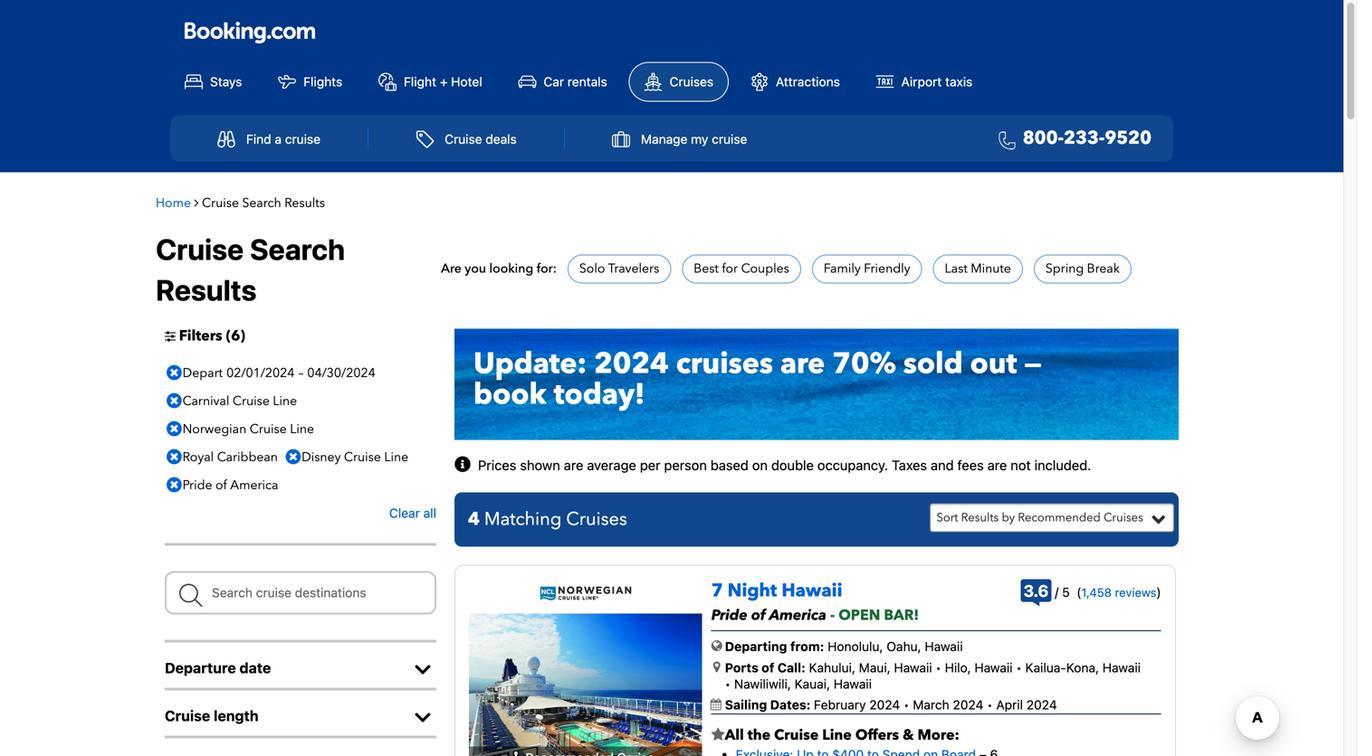 Task type: locate. For each thing, give the bounding box(es) containing it.
travel menu navigation
[[170, 116, 1173, 162]]

airport taxis link
[[862, 63, 987, 101]]

( right 5
[[1077, 585, 1081, 600]]

sold
[[903, 344, 963, 384]]

1 vertical spatial (
[[1077, 585, 1081, 600]]

(
[[226, 326, 231, 346], [1077, 585, 1081, 600]]

times circle image
[[162, 416, 186, 443], [281, 444, 305, 471], [162, 472, 186, 499]]

) up the 02/01/2024 at the left
[[240, 326, 245, 346]]

book today!
[[473, 375, 645, 415]]

open
[[839, 606, 880, 626]]

2 times circle image from the top
[[162, 388, 186, 415]]

1 vertical spatial search
[[250, 232, 345, 267]]

times circle image down 'depart'
[[162, 388, 186, 415]]

0 vertical spatial )
[[240, 326, 245, 346]]

2 vertical spatial results
[[961, 510, 999, 526]]

3 times circle image from the top
[[162, 444, 186, 471]]

1 horizontal spatial )
[[1157, 585, 1161, 600]]

stays link
[[170, 63, 257, 101]]

cruise down dates:
[[774, 726, 819, 746]]

kahului,
[[809, 661, 856, 676]]

booking.com home image
[[185, 21, 315, 45]]

cruise inside carnival cruise line link
[[233, 393, 270, 410]]

1 cruise from the left
[[285, 132, 320, 147]]

hawaii right hilo,
[[975, 661, 1013, 676]]

times circle image down sliders image
[[162, 360, 186, 387]]

last minute
[[945, 261, 1011, 278]]

times circle image for disney
[[281, 444, 305, 471]]

america down caribbean
[[230, 477, 278, 494]]

0 vertical spatial of
[[215, 477, 227, 494]]

hotel
[[451, 74, 482, 89]]

cruise right a
[[285, 132, 320, 147]]

are right shown on the left of the page
[[564, 458, 583, 473]]

0 horizontal spatial are
[[564, 458, 583, 473]]

0 horizontal spatial results
[[156, 273, 257, 307]]

are
[[441, 261, 462, 278]]

/
[[1055, 585, 1059, 600]]

) right the 1,458
[[1157, 585, 1161, 600]]

cruise up caribbean
[[250, 421, 287, 438]]

cruise deals link
[[396, 122, 537, 157]]

find a cruise
[[246, 132, 320, 147]]

1 horizontal spatial america
[[769, 606, 827, 626]]

times circle image up royal
[[162, 416, 186, 443]]

0 vertical spatial times circle image
[[162, 360, 186, 387]]

sliders image
[[165, 330, 176, 343]]

all the cruise line offers & more:
[[725, 726, 960, 746]]

flight + hotel link
[[364, 63, 497, 101]]

kauai,
[[795, 677, 830, 692]]

cruise length
[[165, 708, 259, 725]]

0 horizontal spatial cruises
[[566, 507, 627, 532]]

break
[[1087, 261, 1120, 278]]

0 vertical spatial pride
[[183, 477, 212, 494]]

of down night
[[751, 606, 766, 626]]

1 vertical spatial pride
[[711, 606, 748, 626]]

cruise right my
[[712, 132, 747, 147]]

cruise left deals
[[445, 132, 482, 147]]

results down find a cruise
[[284, 195, 325, 212]]

1 vertical spatial of
[[751, 606, 766, 626]]

• left kailua-
[[1016, 661, 1022, 676]]

hawaii up -
[[782, 579, 842, 604]]

cruise right disney
[[344, 449, 381, 466]]

cruise down the angle right "image" at top
[[156, 232, 244, 267]]

results left the by
[[961, 510, 999, 526]]

march
[[913, 698, 949, 713]]

shown
[[520, 458, 560, 473]]

america up from:
[[769, 606, 827, 626]]

cruises right recommended
[[1104, 510, 1143, 526]]

of up nawiliwili,
[[762, 661, 774, 676]]

oahu,
[[887, 640, 921, 655]]

departure
[[165, 660, 236, 677]]

family friendly link
[[824, 261, 910, 278]]

7
[[711, 579, 723, 604]]

stays
[[210, 74, 242, 89]]

line inside 'link'
[[290, 421, 314, 438]]

per
[[640, 458, 661, 473]]

sailing
[[725, 698, 767, 713]]

800-233-9520
[[1023, 126, 1152, 151]]

3.6
[[1024, 582, 1049, 601]]

0 horizontal spatial america
[[230, 477, 278, 494]]

1 vertical spatial results
[[156, 273, 257, 307]]

2 vertical spatial of
[[762, 661, 774, 676]]

solo travelers link
[[579, 261, 659, 278]]

matching
[[484, 507, 562, 532]]

• left march on the right bottom of page
[[904, 698, 909, 713]]

times circle image right caribbean
[[281, 444, 305, 471]]

0 vertical spatial cruise search results
[[202, 195, 325, 212]]

times circle image down royal
[[162, 472, 186, 499]]

line up clear in the left of the page
[[384, 449, 408, 466]]

offers
[[855, 726, 899, 746]]

cruise search results down find
[[202, 195, 325, 212]]

1 vertical spatial chevron down image
[[409, 709, 436, 727]]

filters
[[179, 326, 222, 346]]

attractions link
[[736, 63, 855, 101]]

None field
[[165, 572, 436, 615]]

for
[[722, 261, 738, 278]]

star image
[[711, 728, 725, 743]]

spring break
[[1046, 261, 1120, 278]]

ports of call:
[[725, 661, 806, 676]]

1 chevron down image from the top
[[409, 661, 436, 679]]

2 chevron down image from the top
[[409, 709, 436, 727]]

line
[[273, 393, 297, 410], [290, 421, 314, 438], [384, 449, 408, 466], [822, 726, 852, 746]]

pride of america image
[[469, 614, 702, 757]]

car
[[544, 74, 564, 89]]

friendly
[[864, 261, 910, 278]]

0 vertical spatial results
[[284, 195, 325, 212]]

kona,
[[1066, 661, 1099, 676]]

sailing dates:
[[725, 698, 814, 713]]

are
[[780, 344, 825, 384], [564, 458, 583, 473], [987, 458, 1007, 473]]

line up disney
[[290, 421, 314, 438]]

find a cruise link
[[198, 122, 340, 157]]

clear all link
[[389, 502, 436, 525]]

best
[[694, 261, 719, 278]]

anchor image
[[510, 752, 522, 757]]

hawaii up hilo,
[[925, 640, 963, 655]]

0 vertical spatial chevron down image
[[409, 661, 436, 679]]

0 horizontal spatial )
[[240, 326, 245, 346]]

spring
[[1046, 261, 1084, 278]]

you
[[465, 261, 486, 278]]

times circle image
[[162, 360, 186, 387], [162, 388, 186, 415], [162, 444, 186, 471]]

7 night hawaii pride of america - open bar!
[[711, 579, 919, 626]]

1 horizontal spatial pride
[[711, 606, 748, 626]]

pride down 7
[[711, 606, 748, 626]]

1 horizontal spatial are
[[780, 344, 825, 384]]

pride down royal
[[183, 477, 212, 494]]

—
[[1024, 344, 1042, 384]]

are inside update: 2024 cruises are 70% sold out — book today!
[[780, 344, 825, 384]]

update:
[[473, 344, 587, 384]]

1 vertical spatial )
[[1157, 585, 1161, 600]]

of down royal caribbean link
[[215, 477, 227, 494]]

family friendly
[[824, 261, 910, 278]]

pride of america link
[[162, 472, 283, 499]]

departing from: honolulu, oahu, hawaii
[[725, 640, 963, 655]]

1 horizontal spatial (
[[1077, 585, 1081, 600]]

line down depart 02/01/2024 – 04/30/2024 at the left
[[273, 393, 297, 410]]

cruise search results up 6
[[156, 232, 345, 307]]

nawiliwili,
[[734, 677, 791, 692]]

cruise for manage my cruise
[[712, 132, 747, 147]]

chevron down image for cruise length
[[409, 709, 436, 727]]

1 vertical spatial times circle image
[[281, 444, 305, 471]]

royal caribbean
[[183, 449, 278, 466]]

chevron down image
[[409, 661, 436, 679], [409, 709, 436, 727]]

cruise right the angle right "image" at top
[[202, 195, 239, 212]]

search
[[242, 195, 281, 212], [250, 232, 345, 267]]

taxes
[[892, 458, 927, 473]]

call:
[[778, 661, 806, 676]]

0 vertical spatial times circle image
[[162, 416, 186, 443]]

0 horizontal spatial pride
[[183, 477, 212, 494]]

2 vertical spatial times circle image
[[162, 444, 186, 471]]

cruise inside the "disney cruise line" link
[[344, 449, 381, 466]]

cruise inside dropdown button
[[712, 132, 747, 147]]

1 vertical spatial times circle image
[[162, 388, 186, 415]]

find
[[246, 132, 271, 147]]

1 horizontal spatial cruise
[[712, 132, 747, 147]]

are left 70%
[[780, 344, 825, 384]]

prices
[[478, 458, 516, 473]]

2024 inside update: 2024 cruises are 70% sold out — book today!
[[594, 344, 669, 384]]

on
[[752, 458, 768, 473]]

airport taxis
[[901, 74, 973, 89]]

departing
[[725, 640, 787, 655]]

( inside 3.6 / 5 ( 1,458 reviews )
[[1077, 585, 1081, 600]]

2024
[[594, 344, 669, 384], [869, 698, 900, 713], [953, 698, 984, 713], [1026, 698, 1057, 713]]

1 vertical spatial america
[[769, 606, 827, 626]]

from:
[[790, 640, 824, 655]]

results up filters
[[156, 273, 257, 307]]

times circle image down norwegian
[[162, 444, 186, 471]]

of
[[215, 477, 227, 494], [751, 606, 766, 626], [762, 661, 774, 676]]

0 horizontal spatial (
[[226, 326, 231, 346]]

hawaii down oahu,
[[894, 661, 932, 676]]

results
[[284, 195, 325, 212], [156, 273, 257, 307], [961, 510, 999, 526]]

1 horizontal spatial cruises
[[670, 74, 714, 89]]

2 cruise from the left
[[712, 132, 747, 147]]

2 horizontal spatial results
[[961, 510, 999, 526]]

cruises down average
[[566, 507, 627, 532]]

out
[[970, 344, 1017, 384]]

cruise
[[445, 132, 482, 147], [202, 195, 239, 212], [156, 232, 244, 267], [233, 393, 270, 410], [250, 421, 287, 438], [344, 449, 381, 466], [165, 708, 210, 725], [774, 726, 819, 746]]

are left not
[[987, 458, 1007, 473]]

0 horizontal spatial cruise
[[285, 132, 320, 147]]

cruise up norwegian cruise line
[[233, 393, 270, 410]]

cruises up manage my cruise
[[670, 74, 714, 89]]

times circle image for royal
[[162, 444, 186, 471]]

( right filters
[[226, 326, 231, 346]]

2 vertical spatial times circle image
[[162, 472, 186, 499]]

manage
[[641, 132, 688, 147]]

cruises
[[670, 74, 714, 89], [566, 507, 627, 532], [1104, 510, 1143, 526]]

cruise left length
[[165, 708, 210, 725]]



Task type: vqa. For each thing, say whether or not it's contained in the screenshot.
"PRIDE OF AMERICA" image
yes



Task type: describe. For each thing, give the bounding box(es) containing it.
) inside 3.6 / 5 ( 1,458 reviews )
[[1157, 585, 1161, 600]]

by
[[1002, 510, 1015, 526]]

manage my cruise button
[[592, 122, 767, 157]]

pride inside 7 night hawaii pride of america - open bar!
[[711, 606, 748, 626]]

disney cruise line
[[302, 449, 408, 466]]

globe image
[[711, 640, 722, 653]]

search inside cruise search results
[[250, 232, 345, 267]]

6
[[231, 326, 240, 346]]

norwegian cruise line
[[183, 421, 314, 438]]

results inside cruise search results
[[156, 273, 257, 307]]

line down february
[[822, 726, 852, 746]]

line for disney cruise line
[[384, 449, 408, 466]]

of for pride
[[215, 477, 227, 494]]

cruises
[[676, 344, 773, 384]]

1,458 reviews link
[[1081, 586, 1157, 600]]

honolulu,
[[828, 640, 883, 655]]

america inside 7 night hawaii pride of america - open bar!
[[769, 606, 827, 626]]

cruise deals
[[445, 132, 517, 147]]

royal
[[183, 449, 214, 466]]

best for couples link
[[694, 261, 789, 278]]

night
[[728, 579, 777, 604]]

manage my cruise
[[641, 132, 747, 147]]

calendar image
[[710, 700, 721, 711]]

norwegian
[[183, 421, 247, 438]]

norwegian cruise line image
[[539, 586, 632, 601]]

prices shown are average per person based on double occupancy. taxes and fees are not included. element
[[478, 458, 1091, 473]]

-
[[830, 606, 835, 626]]

carnival cruise line
[[183, 393, 297, 410]]

clear
[[389, 506, 420, 521]]

deals
[[486, 132, 517, 147]]

all
[[725, 726, 744, 746]]

attractions
[[776, 74, 840, 89]]

times circle image for carnival
[[162, 388, 186, 415]]

2 horizontal spatial cruises
[[1104, 510, 1143, 526]]

• left 'april'
[[987, 698, 993, 713]]

couples
[[741, 261, 789, 278]]

info label image
[[454, 457, 474, 475]]

average
[[587, 458, 636, 473]]

norwegian cruise line link
[[162, 416, 319, 443]]

0 vertical spatial america
[[230, 477, 278, 494]]

home link
[[156, 195, 191, 212]]

flights link
[[264, 63, 357, 101]]

spring break link
[[1046, 261, 1120, 278]]

chevron down image for departure date
[[409, 661, 436, 679]]

looking
[[489, 261, 533, 278]]

times circle image for norwegian
[[162, 416, 186, 443]]

included.
[[1035, 458, 1091, 473]]

flights
[[303, 74, 342, 89]]

are you looking for:
[[441, 261, 557, 278]]

april
[[996, 698, 1023, 713]]

1 times circle image from the top
[[162, 360, 186, 387]]

9520
[[1105, 126, 1152, 151]]

• left hilo,
[[936, 661, 941, 676]]

5
[[1062, 585, 1070, 600]]

home
[[156, 195, 191, 212]]

recommended
[[1018, 510, 1101, 526]]

carnival
[[183, 393, 229, 410]]

of inside 7 night hawaii pride of america - open bar!
[[751, 606, 766, 626]]

line for carnival cruise line
[[273, 393, 297, 410]]

for:
[[537, 261, 557, 278]]

• down ports
[[725, 677, 731, 692]]

kailua-
[[1025, 661, 1066, 676]]

length
[[214, 708, 259, 725]]

more:
[[918, 726, 960, 746]]

solo travelers
[[579, 261, 659, 278]]

rentals
[[568, 74, 607, 89]]

0 vertical spatial (
[[226, 326, 231, 346]]

cruises link
[[629, 62, 729, 102]]

+
[[440, 74, 448, 89]]

pride of america
[[183, 477, 278, 494]]

cruise inside cruise deals link
[[445, 132, 482, 147]]

solo
[[579, 261, 605, 278]]

disney
[[302, 449, 341, 466]]

angle right image
[[194, 197, 199, 209]]

airport
[[901, 74, 942, 89]]

none field inside update: 2024 cruises are 70% sold out — book today! main content
[[165, 572, 436, 615]]

04/30/2024
[[307, 365, 375, 382]]

of for ports
[[762, 661, 774, 676]]

update: 2024 cruises are 70% sold out — book today!
[[473, 344, 1042, 415]]

reviews
[[1115, 586, 1157, 600]]

taxis
[[945, 74, 973, 89]]

a
[[275, 132, 282, 147]]

filters ( 6 )
[[179, 326, 245, 346]]

depart
[[183, 365, 223, 382]]

not
[[1011, 458, 1031, 473]]

hilo,
[[945, 661, 971, 676]]

sort results by recommended cruises
[[937, 510, 1143, 526]]

cruise for find a cruise
[[285, 132, 320, 147]]

sort
[[937, 510, 958, 526]]

map marker image
[[713, 661, 720, 674]]

800-233-9520 link
[[991, 126, 1152, 152]]

hawaii inside 7 night hawaii pride of america - open bar!
[[782, 579, 842, 604]]

3.6 / 5 ( 1,458 reviews )
[[1024, 582, 1161, 601]]

clear all
[[389, 506, 436, 521]]

travelers
[[608, 261, 659, 278]]

cruise inside cruise search results
[[156, 232, 244, 267]]

0 vertical spatial search
[[242, 195, 281, 212]]

my
[[691, 132, 708, 147]]

bar!
[[884, 606, 919, 626]]

cruise inside norwegian cruise line 'link'
[[250, 421, 287, 438]]

&
[[903, 726, 914, 746]]

2 horizontal spatial are
[[987, 458, 1007, 473]]

line for norwegian cruise line
[[290, 421, 314, 438]]

Search cruise destinations text field
[[165, 572, 436, 615]]

1 vertical spatial cruise search results
[[156, 232, 345, 307]]

800-
[[1023, 126, 1064, 151]]

1 horizontal spatial results
[[284, 195, 325, 212]]

family
[[824, 261, 861, 278]]

hawaii up february
[[834, 677, 872, 692]]

update: 2024 cruises are 70% sold out — book today! main content
[[147, 182, 1197, 757]]

times circle image for pride
[[162, 472, 186, 499]]

dates:
[[770, 698, 811, 713]]

kahului, maui, hawaii • hilo, hawaii • kailua-kona, hawaii • nawiliwili, kauai, hawaii
[[725, 661, 1141, 692]]

hawaii right kona, at the right bottom of the page
[[1103, 661, 1141, 676]]



